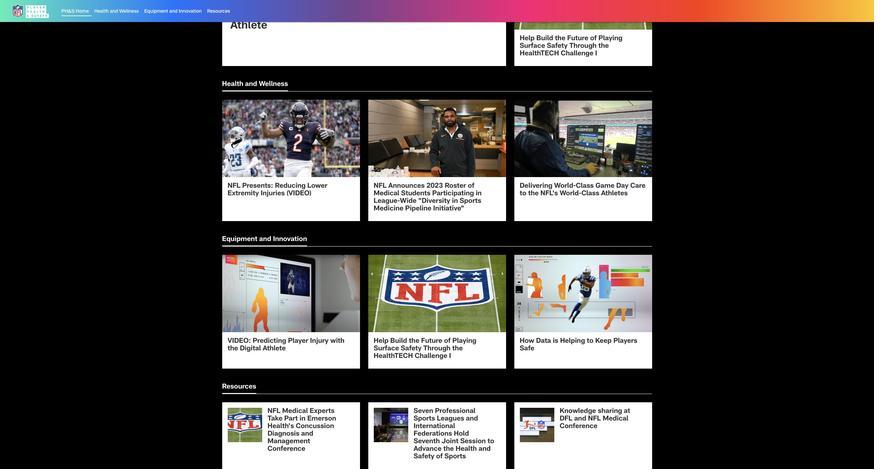Task type: describe. For each thing, give the bounding box(es) containing it.
nfl for nfl presents: reducing lower extremity injuries (video)
[[228, 183, 240, 190]]

conference at nfl office on friday, dec. 1, 2023 in new york. (ap images for nfl/adam hunger) image
[[374, 408, 408, 443]]

nfl medical experts take part in emerson health's concussion diagnosis and management conference
[[268, 409, 336, 454]]

how data is helping to keep players safe link
[[514, 255, 652, 362]]

medical inside nfl announces 2023 roster of medical students participating in league-wide "diversity in sports medicine pipeline initiative"
[[374, 191, 399, 198]]

0 vertical spatial help build the future of playing surface safety through the healthtech challenge i
[[520, 35, 623, 57]]

1 horizontal spatial health
[[222, 81, 243, 88]]

equipment and innovation link
[[144, 9, 202, 14]]

care
[[630, 183, 646, 190]]

1 vertical spatial player
[[288, 339, 308, 345]]

1 horizontal spatial help build the future of playing surface safety through the healthtech challenge i link
[[514, 0, 652, 66]]

emerson
[[307, 416, 336, 423]]

0 vertical spatial video:
[[230, 8, 268, 19]]

safe
[[520, 346, 534, 353]]

health and wellness link
[[94, 9, 139, 14]]

1 horizontal spatial playing
[[599, 35, 623, 42]]

0 horizontal spatial help build the future of playing surface safety through the healthtech challenge i link
[[368, 255, 506, 369]]

1 vertical spatial athlete
[[263, 346, 286, 353]]

medical inside knowledge sharing at dfl and nfl medical conference
[[603, 416, 628, 423]]

1 vertical spatial resources
[[222, 384, 256, 391]]

federations
[[414, 432, 452, 438]]

medical inside nfl medical experts take part in emerson health's concussion diagnosis and management conference
[[282, 409, 308, 416]]

0 vertical spatial injury
[[362, 8, 392, 19]]

0 horizontal spatial health and wellness
[[94, 9, 139, 14]]

professional
[[435, 409, 476, 416]]

0 vertical spatial player
[[327, 8, 360, 19]]

1 vertical spatial wellness
[[259, 81, 288, 88]]

at
[[624, 409, 630, 416]]

injuries
[[261, 191, 285, 198]]

the inside seven professional sports leagues and international federations hold seventh joint session to advance the health and safety of sports
[[443, 447, 454, 454]]

management
[[268, 439, 310, 446]]

0 vertical spatial world-
[[554, 183, 576, 190]]

through for the left help build the future of playing surface safety through the healthtech challenge i link
[[423, 346, 451, 353]]

0 horizontal spatial help build the future of playing surface safety through the healthtech challenge i
[[374, 339, 476, 361]]

player health and safety logo image
[[11, 3, 50, 19]]

1 vertical spatial injury
[[310, 339, 329, 345]]

2 vertical spatial sports
[[444, 454, 466, 461]]

1 horizontal spatial future
[[567, 35, 588, 42]]

seven professional sports leagues and international federations hold seventh joint session to advance the health and safety of sports link
[[368, 403, 506, 470]]

1 vertical spatial equipment
[[222, 237, 257, 243]]

0 vertical spatial predicting
[[271, 8, 324, 19]]

nfl presents: reducing lower extremity injuries (video) link
[[222, 100, 360, 206]]

0 vertical spatial resources
[[207, 9, 230, 14]]

delivering world-class game day care to the nfl's world-class athletes link
[[514, 100, 652, 206]]

0 vertical spatial equipment
[[144, 9, 168, 14]]

delivering
[[520, 183, 552, 190]]

medicine
[[374, 206, 403, 213]]

1 vertical spatial world-
[[560, 191, 581, 198]]

0 vertical spatial class
[[576, 183, 594, 190]]

advance
[[414, 447, 442, 454]]

frankfurt, 07.11.2023, fussball, dfl deutsche fussball liga, dfl | nfl medical conference am dfb campus image
[[520, 408, 554, 443]]

wide
[[400, 198, 417, 205]]

0 vertical spatial i
[[595, 50, 597, 57]]

to inside how data is helping to keep players safe
[[587, 339, 594, 345]]

sharing
[[598, 409, 622, 416]]

0 vertical spatial wellness
[[119, 9, 139, 14]]

1 vertical spatial innovation
[[273, 237, 307, 243]]

and inside nfl medical experts take part in emerson health's concussion diagnosis and management conference
[[301, 432, 313, 438]]

1 horizontal spatial equipment and innovation
[[222, 237, 307, 243]]

nfl's
[[540, 191, 558, 198]]

1 vertical spatial sports
[[414, 416, 435, 423]]

leagues
[[437, 416, 464, 423]]

ph&s
[[61, 9, 75, 14]]

roster
[[445, 183, 466, 190]]

1 horizontal spatial with
[[395, 8, 417, 19]]

day
[[616, 183, 629, 190]]

1 vertical spatial challenge
[[415, 354, 447, 361]]

safety for the left help build the future of playing surface safety through the healthtech challenge i link
[[401, 346, 422, 353]]

presents:
[[242, 183, 273, 190]]

ph&s home
[[61, 9, 89, 14]]

1 vertical spatial playing
[[452, 339, 476, 345]]

sports inside nfl announces 2023 roster of medical students participating in league-wide "diversity in sports medicine pipeline initiative"
[[460, 198, 481, 205]]

game
[[596, 183, 615, 190]]

hold
[[454, 432, 469, 438]]

build for the left help build the future of playing surface safety through the healthtech challenge i link
[[390, 339, 407, 345]]

1 vertical spatial predicting
[[253, 339, 286, 345]]

0 vertical spatial athlete
[[230, 21, 267, 32]]

safety inside seven professional sports leagues and international federations hold seventh joint session to advance the health and safety of sports
[[414, 454, 434, 461]]

reducing
[[275, 183, 306, 190]]

healthtech for help build the future of playing surface safety through the healthtech challenge i link to the right
[[520, 50, 559, 57]]

keep
[[595, 339, 612, 345]]

initiative"
[[433, 206, 464, 213]]

pipeline
[[405, 206, 431, 213]]

nfl inside knowledge sharing at dfl and nfl medical conference
[[588, 416, 601, 423]]

how
[[520, 339, 534, 345]]

of for help build the future of playing surface safety through the healthtech challenge i link to the right
[[590, 35, 597, 42]]

international
[[414, 424, 455, 431]]

1 vertical spatial class
[[581, 191, 599, 198]]

of inside seven professional sports leagues and international federations hold seventh joint session to advance the health and safety of sports
[[436, 454, 443, 461]]

1 video: predicting player injury with the digital athlete link from the top
[[222, 0, 506, 66]]

dfl
[[560, 416, 573, 423]]



Task type: locate. For each thing, give the bounding box(es) containing it.
banner
[[0, 0, 874, 22]]

delivering world-class game day care to the nfl's world-class athletes
[[520, 183, 646, 198]]

0 vertical spatial playing
[[599, 35, 623, 42]]

to right session
[[488, 439, 494, 446]]

0 horizontal spatial player
[[288, 339, 308, 345]]

1 vertical spatial surface
[[374, 346, 399, 353]]

video: predicting player injury with the digital athlete
[[230, 8, 474, 32], [228, 339, 345, 353]]

class left game
[[576, 183, 594, 190]]

nfl announces 2023 roster of medical students participating in league-wide "diversity in sports medicine pipeline initiative" link
[[368, 100, 506, 221]]

nfl inside nfl presents: reducing lower extremity injuries (video)
[[228, 183, 240, 190]]

is
[[553, 339, 558, 345]]

1 horizontal spatial innovation
[[273, 237, 307, 243]]

0 horizontal spatial challenge
[[415, 354, 447, 361]]

help build the future of playing surface safety through the healthtech challenge i image
[[514, 0, 652, 29]]

in right participating
[[476, 191, 482, 198]]

0 horizontal spatial health
[[94, 9, 109, 14]]

athletes
[[601, 191, 628, 198]]

2 vertical spatial in
[[300, 416, 306, 423]]

extremity
[[228, 191, 259, 198]]

1 vertical spatial video:
[[228, 339, 251, 345]]

knowledge
[[560, 409, 596, 416]]

equipment and innovation
[[144, 9, 202, 14], [222, 237, 307, 243]]

1 horizontal spatial help
[[520, 35, 535, 42]]

(video)
[[287, 191, 311, 198]]

of for nfl announces 2023 roster of medical students participating in league-wide "diversity in sports medicine pipeline initiative" link
[[468, 183, 474, 190]]

1 horizontal spatial help build the future of playing surface safety through the healthtech challenge i
[[520, 35, 623, 57]]

safety for help build the future of playing surface safety through the healthtech challenge i link to the right
[[547, 43, 568, 50]]

0 horizontal spatial surface
[[374, 346, 399, 353]]

1 vertical spatial video: predicting player injury with the digital athlete link
[[222, 255, 360, 362]]

1 vertical spatial conference
[[268, 447, 305, 454]]

1 horizontal spatial challenge
[[561, 50, 593, 57]]

equipment
[[144, 9, 168, 14], [222, 237, 257, 243]]

to left keep
[[587, 339, 594, 345]]

1 horizontal spatial surface
[[520, 43, 545, 50]]

with
[[395, 8, 417, 19], [330, 339, 345, 345]]

1 horizontal spatial equipment
[[222, 237, 257, 243]]

2 horizontal spatial health
[[456, 447, 477, 454]]

nfl presents: reducing lower extremity injuries (video)
[[228, 183, 327, 198]]

0 vertical spatial surface
[[520, 43, 545, 50]]

1 vertical spatial i
[[449, 354, 451, 361]]

1 vertical spatial digital
[[240, 346, 261, 353]]

0 vertical spatial conference
[[560, 424, 598, 431]]

1 horizontal spatial healthtech
[[520, 50, 559, 57]]

to
[[520, 191, 526, 198], [587, 339, 594, 345], [488, 439, 494, 446]]

experts
[[310, 409, 335, 416]]

"diversity
[[418, 198, 450, 205]]

medical up part
[[282, 409, 308, 416]]

1 vertical spatial healthtech
[[374, 354, 413, 361]]

nfl up extremity
[[228, 183, 240, 190]]

in down participating
[[452, 198, 458, 205]]

healthtech for the left help build the future of playing surface safety through the healthtech challenge i link
[[374, 354, 413, 361]]

1 vertical spatial through
[[423, 346, 451, 353]]

nfl up league-
[[374, 183, 387, 190]]

0 vertical spatial build
[[536, 35, 553, 42]]

world- up nfl's
[[554, 183, 576, 190]]

surface for help build the future of playing surface safety through the healthtech challenge i link to the right
[[520, 43, 545, 50]]

1 horizontal spatial to
[[520, 191, 526, 198]]

sports
[[460, 198, 481, 205], [414, 416, 435, 423], [444, 454, 466, 461]]

help
[[520, 35, 535, 42], [374, 339, 389, 345]]

session
[[460, 439, 486, 446]]

conference inside knowledge sharing at dfl and nfl medical conference
[[560, 424, 598, 431]]

take
[[268, 416, 283, 423]]

class
[[576, 183, 594, 190], [581, 191, 599, 198]]

joint
[[442, 439, 459, 446]]

0 vertical spatial video: predicting player injury with the digital athlete
[[230, 8, 474, 32]]

data
[[536, 339, 551, 345]]

1 vertical spatial help
[[374, 339, 389, 345]]

and inside knowledge sharing at dfl and nfl medical conference
[[574, 416, 586, 423]]

0 horizontal spatial digital
[[240, 346, 261, 353]]

1 horizontal spatial build
[[536, 35, 553, 42]]

wellness
[[119, 9, 139, 14], [259, 81, 288, 88]]

knowledge sharing at dfl and nfl medical conference link
[[514, 403, 652, 470]]

video: predicting player injury with the digital athlete link
[[222, 0, 506, 66], [222, 255, 360, 362]]

0 horizontal spatial conference
[[268, 447, 305, 454]]

medical
[[374, 191, 399, 198], [282, 409, 308, 416], [603, 416, 628, 423]]

0 horizontal spatial future
[[421, 339, 442, 345]]

injury
[[362, 8, 392, 19], [310, 339, 329, 345]]

sports down joint
[[444, 454, 466, 461]]

medical down sharing on the right bottom
[[603, 416, 628, 423]]

nfl announces 2023 roster of medical students participating in league-wide "diversity in sports medicine pipeline initiative"
[[374, 183, 482, 213]]

world-
[[554, 183, 576, 190], [560, 191, 581, 198]]

0 vertical spatial challenge
[[561, 50, 593, 57]]

banner containing ph&s home
[[0, 0, 874, 22]]

0 horizontal spatial through
[[423, 346, 451, 353]]

surface for the left help build the future of playing surface safety through the healthtech challenge i link
[[374, 346, 399, 353]]

shield vs image
[[228, 408, 262, 443]]

league-
[[374, 198, 400, 205]]

0 horizontal spatial medical
[[282, 409, 308, 416]]

0 horizontal spatial wellness
[[119, 9, 139, 14]]

resources
[[207, 9, 230, 14], [222, 384, 256, 391]]

challenge
[[561, 50, 593, 57], [415, 354, 447, 361]]

health's
[[268, 424, 294, 431]]

resources link
[[207, 9, 230, 14]]

concussion
[[296, 424, 334, 431]]

playing
[[599, 35, 623, 42], [452, 339, 476, 345]]

players
[[613, 339, 637, 345]]

1 vertical spatial build
[[390, 339, 407, 345]]

2 video: predicting player injury with the digital athlete link from the top
[[222, 255, 360, 362]]

0 vertical spatial digital
[[440, 8, 474, 19]]

help for help build the future of playing surface safety through the healthtech challenge i link to the right
[[520, 35, 535, 42]]

1 horizontal spatial wellness
[[259, 81, 288, 88]]

nfl
[[228, 183, 240, 190], [374, 183, 387, 190], [268, 409, 280, 416], [588, 416, 601, 423]]

health
[[94, 9, 109, 14], [222, 81, 243, 88], [456, 447, 477, 454]]

1 vertical spatial in
[[452, 198, 458, 205]]

0 vertical spatial with
[[395, 8, 417, 19]]

how data is helping to keep players safe
[[520, 339, 637, 353]]

in
[[476, 191, 482, 198], [452, 198, 458, 205], [300, 416, 306, 423]]

athlete
[[230, 21, 267, 32], [263, 346, 286, 353]]

video:
[[230, 8, 268, 19], [228, 339, 251, 345]]

sports down participating
[[460, 198, 481, 205]]

0 vertical spatial in
[[476, 191, 482, 198]]

through for help build the future of playing surface safety through the healthtech challenge i link to the right
[[569, 43, 597, 50]]

through
[[569, 43, 597, 50], [423, 346, 451, 353]]

to inside seven professional sports leagues and international federations hold seventh joint session to advance the health and safety of sports
[[488, 439, 494, 446]]

future
[[567, 35, 588, 42], [421, 339, 442, 345]]

1 horizontal spatial through
[[569, 43, 597, 50]]

2 horizontal spatial medical
[[603, 416, 628, 423]]

knowledge sharing at dfl and nfl medical conference
[[560, 409, 630, 431]]

digital
[[440, 8, 474, 19], [240, 346, 261, 353]]

1 vertical spatial health and wellness
[[222, 81, 288, 88]]

0 vertical spatial innovation
[[179, 9, 202, 14]]

0 vertical spatial to
[[520, 191, 526, 198]]

ph&s home link
[[61, 9, 89, 14]]

0 vertical spatial video: predicting player injury with the digital athlete link
[[222, 0, 506, 66]]

conference
[[560, 424, 598, 431], [268, 447, 305, 454]]

safety
[[547, 43, 568, 50], [401, 346, 422, 353], [414, 454, 434, 461]]

0 vertical spatial healthtech
[[520, 50, 559, 57]]

nfl for nfl announces 2023 roster of medical students participating in league-wide "diversity in sports medicine pipeline initiative"
[[374, 183, 387, 190]]

seven
[[414, 409, 433, 416]]

2023
[[426, 183, 443, 190]]

participating
[[432, 191, 474, 198]]

1 vertical spatial to
[[587, 339, 594, 345]]

0 vertical spatial equipment and innovation
[[144, 9, 202, 14]]

helping
[[560, 339, 585, 345]]

nfl down sharing on the right bottom
[[588, 416, 601, 423]]

0 vertical spatial health
[[94, 9, 109, 14]]

0 horizontal spatial to
[[488, 439, 494, 446]]

lower
[[307, 183, 327, 190]]

health and wellness
[[94, 9, 139, 14], [222, 81, 288, 88]]

help build the future of playing surface safety through the healthtech challenge i
[[520, 35, 623, 57], [374, 339, 476, 361]]

0 vertical spatial through
[[569, 43, 597, 50]]

0 horizontal spatial equipment and innovation
[[144, 9, 202, 14]]

class down game
[[581, 191, 599, 198]]

1 vertical spatial with
[[330, 339, 345, 345]]

1 horizontal spatial medical
[[374, 191, 399, 198]]

nfl up take
[[268, 409, 280, 416]]

0 horizontal spatial help
[[374, 339, 389, 345]]

1 horizontal spatial digital
[[440, 8, 474, 19]]

help for the left help build the future of playing surface safety through the healthtech challenge i link
[[374, 339, 389, 345]]

conference down the dfl on the bottom of the page
[[560, 424, 598, 431]]

of inside nfl announces 2023 roster of medical students participating in league-wide "diversity in sports medicine pipeline initiative"
[[468, 183, 474, 190]]

health inside seven professional sports leagues and international federations hold seventh joint session to advance the health and safety of sports
[[456, 447, 477, 454]]

part
[[284, 416, 298, 423]]

2 vertical spatial medical
[[603, 416, 628, 423]]

nfl inside nfl medical experts take part in emerson health's concussion diagnosis and management conference
[[268, 409, 280, 416]]

the inside delivering world-class game day care to the nfl's world-class athletes
[[528, 191, 539, 198]]

0 horizontal spatial playing
[[452, 339, 476, 345]]

0 horizontal spatial healthtech
[[374, 354, 413, 361]]

0 horizontal spatial innovation
[[179, 9, 202, 14]]

1 vertical spatial video: predicting player injury with the digital athlete
[[228, 339, 345, 353]]

predicting
[[271, 8, 324, 19], [253, 339, 286, 345]]

1 horizontal spatial in
[[452, 198, 458, 205]]

to down delivering
[[520, 191, 526, 198]]

i
[[595, 50, 597, 57], [449, 354, 451, 361]]

1 vertical spatial future
[[421, 339, 442, 345]]

2 horizontal spatial to
[[587, 339, 594, 345]]

2 vertical spatial to
[[488, 439, 494, 446]]

seven professional sports leagues and international federations hold seventh joint session to advance the health and safety of sports
[[414, 409, 494, 461]]

healthtech
[[520, 50, 559, 57], [374, 354, 413, 361]]

0 vertical spatial medical
[[374, 191, 399, 198]]

nfl medical experts take part in emerson health's concussion diagnosis and management conference link
[[222, 403, 360, 470]]

nfl for nfl medical experts take part in emerson health's concussion diagnosis and management conference
[[268, 409, 280, 416]]

home
[[76, 9, 89, 14]]

conference down the management
[[268, 447, 305, 454]]

nfl inside nfl announces 2023 roster of medical students participating in league-wide "diversity in sports medicine pipeline initiative"
[[374, 183, 387, 190]]

0 horizontal spatial with
[[330, 339, 345, 345]]

0 horizontal spatial equipment
[[144, 9, 168, 14]]

sports down the seven
[[414, 416, 435, 423]]

in right part
[[300, 416, 306, 423]]

1 horizontal spatial i
[[595, 50, 597, 57]]

students
[[401, 191, 430, 198]]

to inside delivering world-class game day care to the nfl's world-class athletes
[[520, 191, 526, 198]]

0 vertical spatial future
[[567, 35, 588, 42]]

1 horizontal spatial conference
[[560, 424, 598, 431]]

the
[[420, 8, 437, 19], [555, 35, 565, 42], [598, 43, 609, 50], [528, 191, 539, 198], [409, 339, 419, 345], [228, 346, 238, 353], [452, 346, 463, 353], [443, 447, 454, 454]]

conference inside nfl medical experts take part in emerson health's concussion diagnosis and management conference
[[268, 447, 305, 454]]

in inside nfl medical experts take part in emerson health's concussion diagnosis and management conference
[[300, 416, 306, 423]]

1 horizontal spatial injury
[[362, 8, 392, 19]]

0 horizontal spatial i
[[449, 354, 451, 361]]

1 vertical spatial help build the future of playing surface safety through the healthtech challenge i link
[[368, 255, 506, 369]]

build for help build the future of playing surface safety through the healthtech challenge i link to the right
[[536, 35, 553, 42]]

1 vertical spatial equipment and innovation
[[222, 237, 307, 243]]

diagnosis
[[268, 432, 300, 438]]

medical up league-
[[374, 191, 399, 198]]

0 horizontal spatial in
[[300, 416, 306, 423]]

of for the left help build the future of playing surface safety through the healthtech challenge i link
[[444, 339, 451, 345]]

player
[[327, 8, 360, 19], [288, 339, 308, 345]]

and
[[110, 9, 118, 14], [169, 9, 177, 14], [245, 81, 257, 88], [259, 237, 271, 243], [466, 416, 478, 423], [574, 416, 586, 423], [301, 432, 313, 438], [479, 447, 491, 454]]

seventh
[[414, 439, 440, 446]]

announces
[[388, 183, 425, 190]]

world- right nfl's
[[560, 191, 581, 198]]



Task type: vqa. For each thing, say whether or not it's contained in the screenshot.
youth
no



